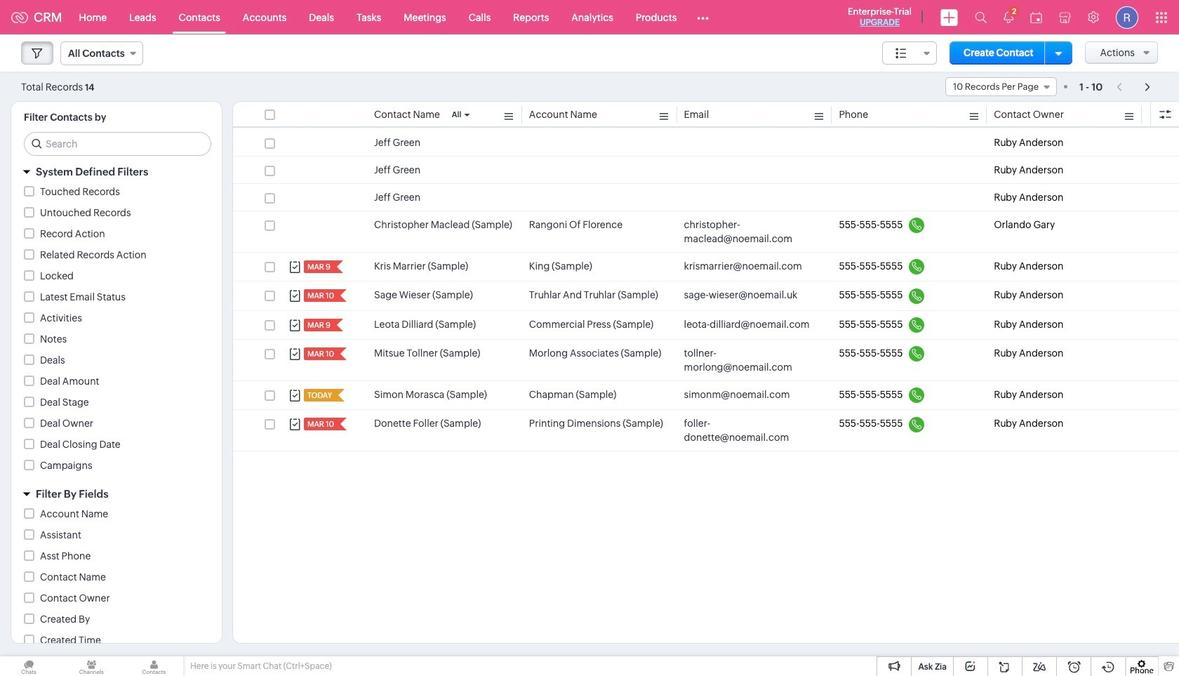 Task type: locate. For each thing, give the bounding box(es) containing it.
create menu element
[[933, 0, 967, 34]]

signals element
[[996, 0, 1022, 34]]

row group
[[233, 129, 1180, 452]]

search element
[[967, 0, 996, 34]]

calendar image
[[1031, 12, 1043, 23]]

None field
[[60, 41, 143, 65], [883, 41, 938, 65], [946, 77, 1058, 96], [60, 41, 143, 65], [946, 77, 1058, 96]]

profile image
[[1117, 6, 1139, 28]]



Task type: vqa. For each thing, say whether or not it's contained in the screenshot.
'size' icon
yes



Task type: describe. For each thing, give the bounding box(es) containing it.
channels image
[[63, 657, 120, 676]]

Other Modules field
[[688, 6, 719, 28]]

contacts image
[[125, 657, 183, 676]]

search image
[[975, 11, 987, 23]]

size image
[[896, 47, 907, 60]]

logo image
[[11, 12, 28, 23]]

Search text field
[[25, 133, 211, 155]]

profile element
[[1108, 0, 1147, 34]]

none field the "size"
[[883, 41, 938, 65]]

chats image
[[0, 657, 58, 676]]

create menu image
[[941, 9, 959, 26]]



